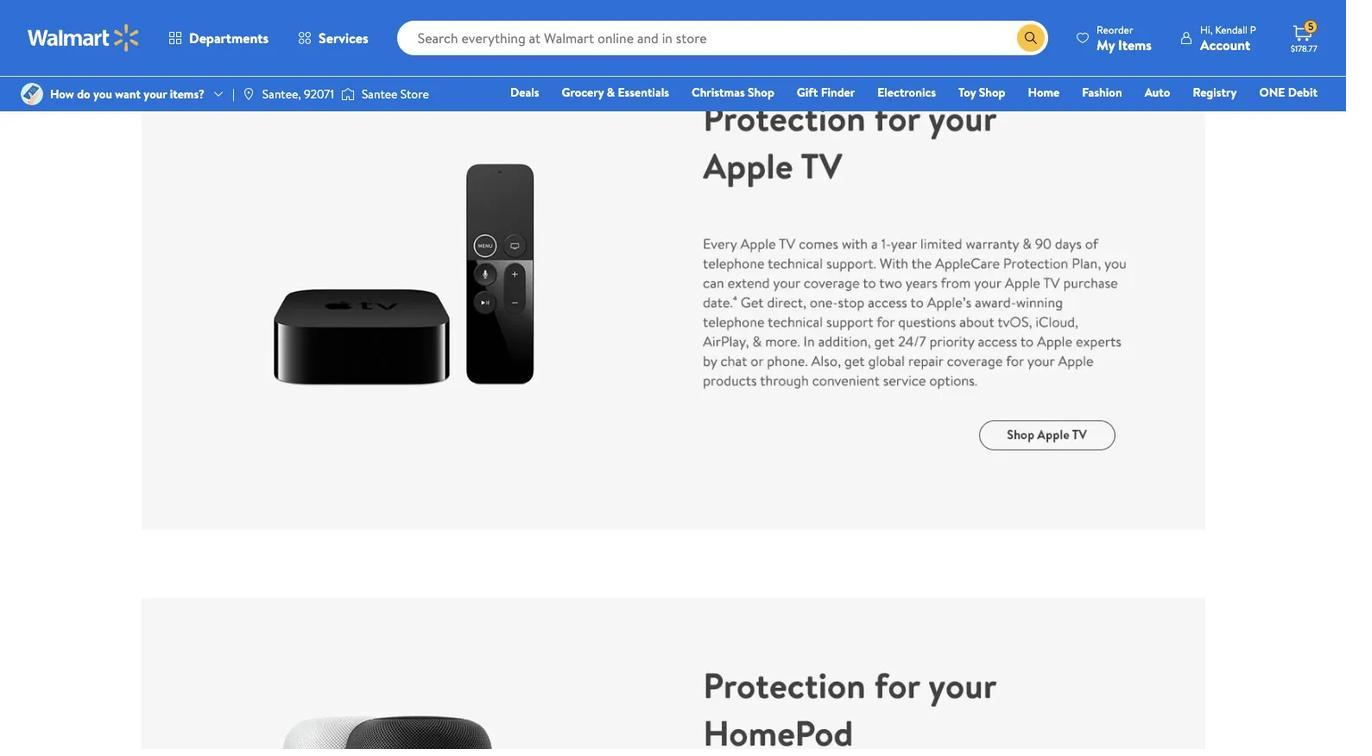 Task type: describe. For each thing, give the bounding box(es) containing it.
92071
[[304, 85, 334, 103]]

home link
[[1020, 83, 1068, 102]]

p
[[1250, 22, 1257, 37]]

christmas shop
[[692, 84, 774, 101]]

my
[[1097, 35, 1115, 54]]

you
[[93, 85, 112, 103]]

5 $178.77
[[1291, 19, 1318, 54]]

auto
[[1145, 84, 1170, 101]]

 image for how do you want your items?
[[21, 83, 43, 105]]

deals
[[510, 84, 539, 101]]

reorder
[[1097, 22, 1133, 37]]

fashion
[[1082, 84, 1122, 101]]

one
[[1259, 84, 1285, 101]]

registry link
[[1185, 83, 1245, 102]]

shop for toy shop
[[979, 84, 1006, 101]]

one debit link
[[1252, 83, 1326, 102]]

grocery
[[562, 84, 604, 101]]

services button
[[283, 17, 383, 59]]

want
[[115, 85, 141, 103]]

hi,
[[1200, 22, 1213, 37]]

grocery & essentials
[[562, 84, 669, 101]]

gift
[[797, 84, 818, 101]]

deals link
[[503, 83, 547, 102]]

departments button
[[154, 17, 283, 59]]

hi, kendall p account
[[1200, 22, 1257, 54]]

reorder my items
[[1097, 22, 1152, 54]]

walmart+
[[1266, 108, 1318, 125]]

account
[[1200, 35, 1251, 54]]

gift finder
[[797, 84, 855, 101]]

grocery & essentials link
[[554, 83, 677, 102]]

one debit walmart+
[[1259, 84, 1318, 125]]

do
[[77, 85, 90, 103]]

store
[[401, 85, 429, 103]]



Task type: vqa. For each thing, say whether or not it's contained in the screenshot.
ONE Debit Walmart+
yes



Task type: locate. For each thing, give the bounding box(es) containing it.
how
[[50, 85, 74, 103]]

Walmart Site-Wide search field
[[397, 21, 1048, 55]]

santee
[[362, 85, 398, 103]]

 image for santee, 92071
[[242, 87, 255, 101]]

toy shop link
[[951, 83, 1013, 102]]

gift finder link
[[789, 83, 863, 102]]

walmart image
[[28, 24, 140, 52]]

shop right the toy
[[979, 84, 1006, 101]]

0 horizontal spatial  image
[[21, 83, 43, 105]]

your
[[144, 85, 167, 103]]

electronics link
[[870, 83, 944, 102]]

auto link
[[1137, 83, 1178, 102]]

 image right |
[[242, 87, 255, 101]]

1 horizontal spatial shop
[[979, 84, 1006, 101]]

$178.77
[[1291, 42, 1318, 54]]

shop for christmas shop
[[748, 84, 774, 101]]

finder
[[821, 84, 855, 101]]

registry
[[1193, 84, 1237, 101]]

shop right christmas
[[748, 84, 774, 101]]

how do you want your items?
[[50, 85, 205, 103]]

Search search field
[[397, 21, 1048, 55]]

shop
[[748, 84, 774, 101], [979, 84, 1006, 101]]

items
[[1118, 35, 1152, 54]]

1 shop from the left
[[748, 84, 774, 101]]

0 horizontal spatial shop
[[748, 84, 774, 101]]

1 horizontal spatial  image
[[242, 87, 255, 101]]

items?
[[170, 85, 205, 103]]

2 shop from the left
[[979, 84, 1006, 101]]

christmas shop link
[[684, 83, 782, 102]]

walmart+ link
[[1259, 107, 1326, 126]]

essentials
[[618, 84, 669, 101]]

home
[[1028, 84, 1060, 101]]

kendall
[[1215, 22, 1248, 37]]

search icon image
[[1024, 31, 1038, 45]]

departments
[[189, 28, 269, 47]]

&
[[607, 84, 615, 101]]

toy
[[959, 84, 976, 101]]

santee store
[[362, 85, 429, 103]]

santee, 92071
[[262, 85, 334, 103]]

|
[[232, 85, 235, 103]]

christmas
[[692, 84, 745, 101]]

toy shop
[[959, 84, 1006, 101]]

services
[[319, 28, 368, 47]]

electronics
[[878, 84, 936, 101]]

santee,
[[262, 85, 301, 103]]

5
[[1308, 19, 1314, 34]]

 image
[[341, 85, 355, 103]]

 image left how
[[21, 83, 43, 105]]

 image
[[21, 83, 43, 105], [242, 87, 255, 101]]

debit
[[1288, 84, 1318, 101]]

fashion link
[[1075, 83, 1130, 102]]



